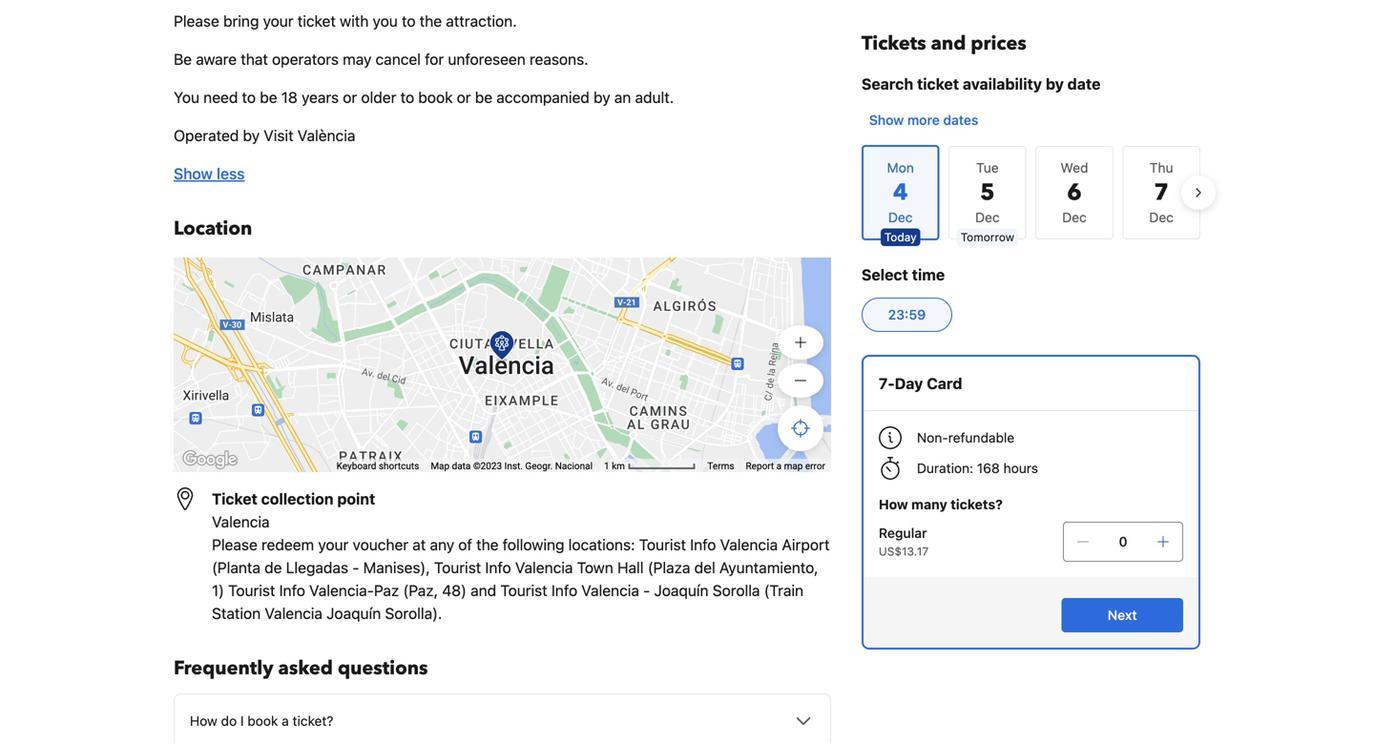 Task type: locate. For each thing, give the bounding box(es) containing it.
by left visit
[[243, 127, 260, 145]]

by left an
[[594, 88, 611, 106]]

1 horizontal spatial dec
[[1063, 210, 1087, 225]]

refundable
[[949, 430, 1015, 446]]

how left the do
[[190, 714, 217, 729]]

how do i book a ticket? button
[[190, 710, 815, 733]]

your right bring
[[263, 12, 294, 30]]

6
[[1068, 177, 1082, 209]]

0 vertical spatial how
[[879, 497, 909, 513]]

dec for 6
[[1063, 210, 1087, 225]]

you
[[174, 88, 200, 106]]

a
[[777, 461, 782, 472], [282, 714, 289, 729]]

1 vertical spatial a
[[282, 714, 289, 729]]

dec inside wed 6 dec
[[1063, 210, 1087, 225]]

regular us$13.17
[[879, 526, 929, 559]]

voucher
[[353, 536, 409, 554]]

operators
[[272, 50, 339, 68]]

time
[[912, 266, 945, 284]]

how inside dropdown button
[[190, 714, 217, 729]]

frequently
[[174, 656, 274, 682]]

valencia up ayuntamiento, at the right bottom of the page
[[720, 536, 778, 554]]

0 horizontal spatial book
[[248, 714, 278, 729]]

0 vertical spatial show
[[870, 112, 904, 128]]

0 horizontal spatial and
[[471, 582, 497, 600]]

adult.
[[635, 88, 674, 106]]

need
[[204, 88, 238, 106]]

inst.
[[505, 461, 523, 472]]

dec
[[976, 210, 1000, 225], [1063, 210, 1087, 225], [1150, 210, 1174, 225]]

show less button
[[174, 162, 245, 185]]

a inside dropdown button
[[282, 714, 289, 729]]

please bring your ticket with you to the attraction.
[[174, 12, 517, 30]]

info down following
[[485, 559, 511, 577]]

0 horizontal spatial show
[[174, 165, 213, 183]]

dec up the tomorrow
[[976, 210, 1000, 225]]

error
[[806, 461, 826, 472]]

how up regular
[[879, 497, 909, 513]]

tue 5 dec tomorrow
[[961, 160, 1015, 244]]

book inside dropdown button
[[248, 714, 278, 729]]

show down 'search'
[[870, 112, 904, 128]]

point
[[337, 490, 375, 508]]

terms link
[[708, 461, 735, 472]]

18
[[281, 88, 298, 106]]

older
[[361, 88, 397, 106]]

show
[[870, 112, 904, 128], [174, 165, 213, 183]]

tourist down following
[[501, 582, 548, 600]]

(paz,
[[403, 582, 438, 600]]

terms
[[708, 461, 735, 472]]

1 vertical spatial ticket
[[917, 75, 960, 93]]

1 be from the left
[[260, 88, 277, 106]]

region containing 5
[[847, 137, 1216, 248]]

7-day card
[[879, 375, 963, 393]]

ticket left with
[[298, 12, 336, 30]]

the up for on the left top of page
[[420, 12, 442, 30]]

2 dec from the left
[[1063, 210, 1087, 225]]

select time
[[862, 266, 945, 284]]

0 horizontal spatial or
[[343, 88, 357, 106]]

by left the date
[[1046, 75, 1064, 93]]

0 horizontal spatial your
[[263, 12, 294, 30]]

book right i
[[248, 714, 278, 729]]

duration:
[[917, 461, 974, 476]]

2 horizontal spatial by
[[1046, 75, 1064, 93]]

1 vertical spatial the
[[477, 536, 499, 554]]

dec inside tue 5 dec tomorrow
[[976, 210, 1000, 225]]

or left older
[[343, 88, 357, 106]]

next button
[[1062, 599, 1184, 633]]

1 horizontal spatial book
[[418, 88, 453, 106]]

and left prices
[[931, 31, 967, 57]]

please up (planta
[[212, 536, 258, 554]]

1 vertical spatial please
[[212, 536, 258, 554]]

book down for on the left top of page
[[418, 88, 453, 106]]

2 horizontal spatial dec
[[1150, 210, 1174, 225]]

how many tickets?
[[879, 497, 1003, 513]]

by
[[1046, 75, 1064, 93], [594, 88, 611, 106], [243, 127, 260, 145]]

day
[[895, 375, 924, 393]]

following
[[503, 536, 565, 554]]

info
[[690, 536, 716, 554], [485, 559, 511, 577], [279, 582, 305, 600], [552, 582, 578, 600]]

hall
[[618, 559, 644, 577]]

0 horizontal spatial dec
[[976, 210, 1000, 225]]

1 horizontal spatial your
[[318, 536, 349, 554]]

km
[[612, 461, 625, 472]]

1 horizontal spatial or
[[457, 88, 471, 106]]

and right "48)" on the bottom left of the page
[[471, 582, 497, 600]]

5
[[981, 177, 995, 209]]

of
[[459, 536, 473, 554]]

a left map
[[777, 461, 782, 472]]

unforeseen
[[448, 50, 526, 68]]

1 vertical spatial show
[[174, 165, 213, 183]]

for
[[425, 50, 444, 68]]

data
[[452, 461, 471, 472]]

1 horizontal spatial how
[[879, 497, 909, 513]]

0 horizontal spatial the
[[420, 12, 442, 30]]

3 dec from the left
[[1150, 210, 1174, 225]]

select
[[862, 266, 909, 284]]

to right the you at left
[[402, 12, 416, 30]]

1 horizontal spatial by
[[594, 88, 611, 106]]

collection
[[261, 490, 334, 508]]

0 horizontal spatial be
[[260, 88, 277, 106]]

0 horizontal spatial ticket
[[298, 12, 336, 30]]

please inside ticket collection point valencia please redeem your voucher at any of the following locations: tourist info valencia airport (planta de llegadas - manises), tourist info valencia town hall (plaza del ayuntamiento, 1) tourist info valencia-paz (paz, 48) and tourist info valencia - joaquín sorolla (train station valencia joaquín sorolla).
[[212, 536, 258, 554]]

operated by visit valència
[[174, 127, 356, 145]]

at
[[413, 536, 426, 554]]

1 vertical spatial joaquín
[[327, 605, 381, 623]]

to
[[402, 12, 416, 30], [242, 88, 256, 106], [401, 88, 414, 106]]

locations:
[[569, 536, 635, 554]]

joaquín
[[654, 582, 709, 600], [327, 605, 381, 623]]

please
[[174, 12, 219, 30], [212, 536, 258, 554]]

please up 'be'
[[174, 12, 219, 30]]

report a map error link
[[746, 461, 826, 472]]

be left 18
[[260, 88, 277, 106]]

0 horizontal spatial by
[[243, 127, 260, 145]]

valència
[[298, 127, 356, 145]]

1 vertical spatial book
[[248, 714, 278, 729]]

ticket up show more dates
[[917, 75, 960, 93]]

be
[[174, 50, 192, 68]]

how for how do i book a ticket?
[[190, 714, 217, 729]]

- up the valencia- on the left bottom of page
[[353, 559, 359, 577]]

0 horizontal spatial how
[[190, 714, 217, 729]]

show for show less
[[174, 165, 213, 183]]

(planta
[[212, 559, 261, 577]]

your up llegadas at the bottom of page
[[318, 536, 349, 554]]

1 or from the left
[[343, 88, 357, 106]]

1 vertical spatial your
[[318, 536, 349, 554]]

report a map error
[[746, 461, 826, 472]]

1 horizontal spatial a
[[777, 461, 782, 472]]

7
[[1155, 177, 1169, 209]]

town
[[577, 559, 614, 577]]

1 dec from the left
[[976, 210, 1000, 225]]

the right of
[[477, 536, 499, 554]]

1 horizontal spatial show
[[870, 112, 904, 128]]

non-
[[917, 430, 949, 446]]

the
[[420, 12, 442, 30], [477, 536, 499, 554]]

1 vertical spatial -
[[644, 582, 650, 600]]

1 vertical spatial how
[[190, 714, 217, 729]]

joaquín down (plaza
[[654, 582, 709, 600]]

be
[[260, 88, 277, 106], [475, 88, 493, 106]]

0 horizontal spatial a
[[282, 714, 289, 729]]

duration: 168 hours
[[917, 461, 1039, 476]]

0 vertical spatial and
[[931, 31, 967, 57]]

dec down 6
[[1063, 210, 1087, 225]]

any
[[430, 536, 455, 554]]

a left ticket?
[[282, 714, 289, 729]]

joaquín down the valencia- on the left bottom of page
[[327, 605, 381, 623]]

0
[[1119, 534, 1128, 550]]

show less
[[174, 165, 245, 183]]

show more dates
[[870, 112, 979, 128]]

1 horizontal spatial be
[[475, 88, 493, 106]]

0 vertical spatial joaquín
[[654, 582, 709, 600]]

show left less
[[174, 165, 213, 183]]

0 horizontal spatial -
[[353, 559, 359, 577]]

1 horizontal spatial the
[[477, 536, 499, 554]]

dec down 7
[[1150, 210, 1174, 225]]

ticket collection point valencia please redeem your voucher at any of the following locations: tourist info valencia airport (planta de llegadas - manises), tourist info valencia town hall (plaza del ayuntamiento, 1) tourist info valencia-paz (paz, 48) and tourist info valencia - joaquín sorolla (train station valencia joaquín sorolla).
[[212, 490, 830, 623]]

0 vertical spatial book
[[418, 88, 453, 106]]

or down unforeseen
[[457, 88, 471, 106]]

keyboard shortcuts
[[337, 461, 419, 472]]

date
[[1068, 75, 1101, 93]]

less
[[217, 165, 245, 183]]

be down unforeseen
[[475, 88, 493, 106]]

valencia-
[[309, 582, 374, 600]]

- down "hall"
[[644, 582, 650, 600]]

region
[[847, 137, 1216, 248]]

1 vertical spatial and
[[471, 582, 497, 600]]

nacional
[[555, 461, 593, 472]]



Task type: describe. For each thing, give the bounding box(es) containing it.
tourist up station
[[228, 582, 275, 600]]

do
[[221, 714, 237, 729]]

2 or from the left
[[457, 88, 471, 106]]

accompanied
[[497, 88, 590, 106]]

redeem
[[262, 536, 314, 554]]

visit
[[264, 127, 294, 145]]

1 horizontal spatial and
[[931, 31, 967, 57]]

0 vertical spatial ticket
[[298, 12, 336, 30]]

the inside ticket collection point valencia please redeem your voucher at any of the following locations: tourist info valencia airport (planta de llegadas - manises), tourist info valencia town hall (plaza del ayuntamiento, 1) tourist info valencia-paz (paz, 48) and tourist info valencia - joaquín sorolla (train station valencia joaquín sorolla).
[[477, 536, 499, 554]]

info down town
[[552, 582, 578, 600]]

valencia down ticket
[[212, 513, 270, 531]]

tourist up "48)" on the bottom left of the page
[[434, 559, 481, 577]]

(train
[[764, 582, 804, 600]]

1 km button
[[599, 459, 702, 473]]

dec for 7
[[1150, 210, 1174, 225]]

station
[[212, 605, 261, 623]]

reasons.
[[530, 50, 589, 68]]

tickets and prices
[[862, 31, 1027, 57]]

frequently asked questions
[[174, 656, 428, 682]]

valencia down de
[[265, 605, 323, 623]]

more
[[908, 112, 940, 128]]

1
[[604, 461, 610, 472]]

map data ©2023 inst. geogr. nacional
[[431, 461, 593, 472]]

ticket?
[[293, 714, 334, 729]]

0 horizontal spatial joaquín
[[327, 605, 381, 623]]

0 vertical spatial -
[[353, 559, 359, 577]]

0 vertical spatial your
[[263, 12, 294, 30]]

show for show more dates
[[870, 112, 904, 128]]

info down de
[[279, 582, 305, 600]]

dec for 5
[[976, 210, 1000, 225]]

paz
[[374, 582, 399, 600]]

search ticket availability by date
[[862, 75, 1101, 93]]

valencia down following
[[515, 559, 573, 577]]

you
[[373, 12, 398, 30]]

ayuntamiento,
[[720, 559, 819, 577]]

how for how many tickets?
[[879, 497, 909, 513]]

dates
[[944, 112, 979, 128]]

years
[[302, 88, 339, 106]]

location
[[174, 216, 252, 242]]

google image
[[179, 448, 242, 473]]

wed
[[1061, 160, 1089, 176]]

de
[[265, 559, 282, 577]]

ticket
[[212, 490, 258, 508]]

prices
[[971, 31, 1027, 57]]

23:59
[[889, 307, 926, 323]]

geogr.
[[525, 461, 553, 472]]

and inside ticket collection point valencia please redeem your voucher at any of the following locations: tourist info valencia airport (planta de llegadas - manises), tourist info valencia town hall (plaza del ayuntamiento, 1) tourist info valencia-paz (paz, 48) and tourist info valencia - joaquín sorolla (train station valencia joaquín sorolla).
[[471, 582, 497, 600]]

1 horizontal spatial joaquín
[[654, 582, 709, 600]]

an
[[615, 88, 631, 106]]

©2023
[[473, 461, 502, 472]]

del
[[695, 559, 716, 577]]

48)
[[442, 582, 467, 600]]

valencia down town
[[582, 582, 640, 600]]

with
[[340, 12, 369, 30]]

how do i book a ticket?
[[190, 714, 334, 729]]

availability
[[963, 75, 1043, 93]]

0 vertical spatial the
[[420, 12, 442, 30]]

to right older
[[401, 88, 414, 106]]

tickets
[[862, 31, 927, 57]]

hours
[[1004, 461, 1039, 476]]

0 vertical spatial a
[[777, 461, 782, 472]]

may
[[343, 50, 372, 68]]

your inside ticket collection point valencia please redeem your voucher at any of the following locations: tourist info valencia airport (planta de llegadas - manises), tourist info valencia town hall (plaza del ayuntamiento, 1) tourist info valencia-paz (paz, 48) and tourist info valencia - joaquín sorolla (train station valencia joaquín sorolla).
[[318, 536, 349, 554]]

1 km
[[604, 461, 628, 472]]

report
[[746, 461, 774, 472]]

attraction.
[[446, 12, 517, 30]]

map region
[[155, 120, 888, 609]]

thu 7 dec
[[1150, 160, 1174, 225]]

0 vertical spatial please
[[174, 12, 219, 30]]

wed 6 dec
[[1061, 160, 1089, 225]]

info up del
[[690, 536, 716, 554]]

map
[[431, 461, 450, 472]]

1 horizontal spatial -
[[644, 582, 650, 600]]

2 be from the left
[[475, 88, 493, 106]]

1 horizontal spatial ticket
[[917, 75, 960, 93]]

tourist up (plaza
[[639, 536, 686, 554]]

sorolla
[[713, 582, 760, 600]]

7-
[[879, 375, 895, 393]]

tomorrow
[[961, 231, 1015, 244]]

i
[[241, 714, 244, 729]]

bring
[[223, 12, 259, 30]]

llegadas
[[286, 559, 349, 577]]

(plaza
[[648, 559, 691, 577]]

questions
[[338, 656, 428, 682]]

show more dates button
[[862, 103, 987, 137]]

168
[[978, 461, 1000, 476]]

sorolla).
[[385, 605, 442, 623]]

card
[[927, 375, 963, 393]]

aware
[[196, 50, 237, 68]]

to right need
[[242, 88, 256, 106]]

thu
[[1150, 160, 1174, 176]]

keyboard
[[337, 461, 377, 472]]

operated
[[174, 127, 239, 145]]

many
[[912, 497, 948, 513]]

airport
[[782, 536, 830, 554]]

asked
[[278, 656, 333, 682]]

manises),
[[363, 559, 430, 577]]

be aware that operators may cancel for unforeseen reasons.
[[174, 50, 589, 68]]

shortcuts
[[379, 461, 419, 472]]

regular
[[879, 526, 928, 541]]

tickets?
[[951, 497, 1003, 513]]



Task type: vqa. For each thing, say whether or not it's contained in the screenshot.
At
yes



